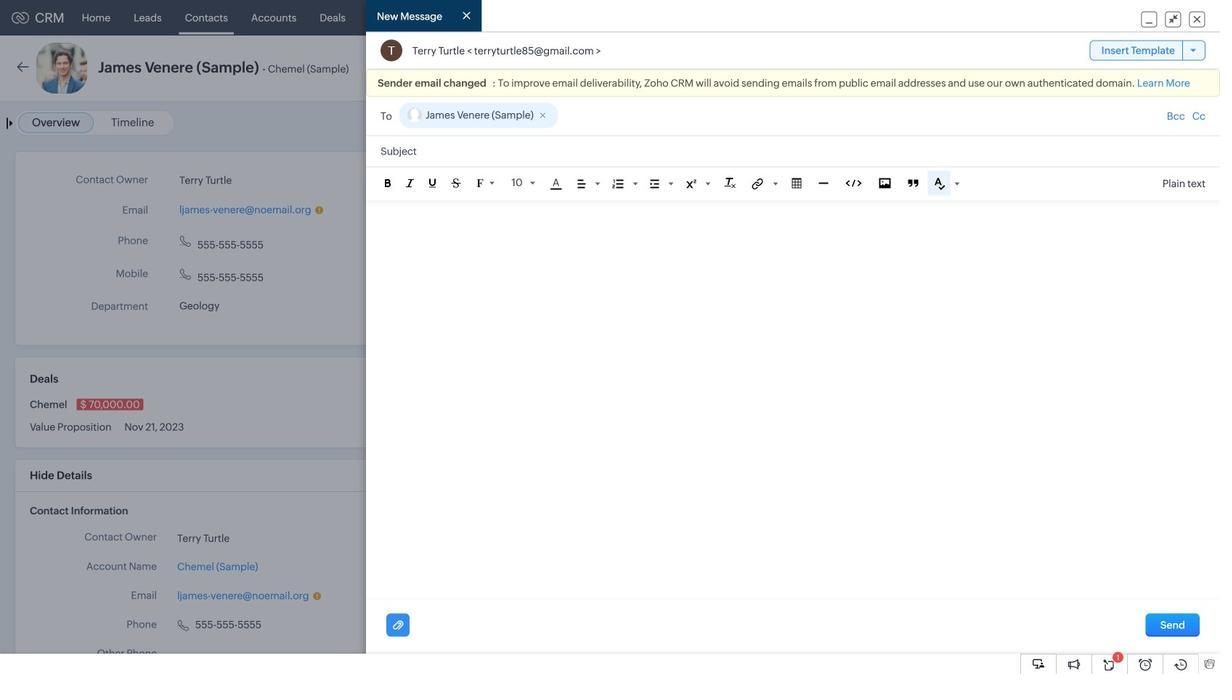 Task type: vqa. For each thing, say whether or not it's contained in the screenshot.
Criteria
no



Task type: describe. For each thing, give the bounding box(es) containing it.
spell check image
[[935, 178, 946, 190]]

calendar image
[[1067, 12, 1079, 24]]

list image
[[613, 180, 624, 189]]

alignment image
[[578, 180, 586, 189]]



Task type: locate. For each thing, give the bounding box(es) containing it.
create menu image
[[1001, 9, 1019, 27]]

links image
[[752, 179, 764, 190]]

indent image
[[651, 180, 659, 189]]

logo image
[[12, 12, 29, 24]]

create menu element
[[993, 0, 1028, 35]]

search image
[[1037, 12, 1049, 24]]

Subject text field
[[366, 136, 1221, 167]]

script image
[[686, 180, 696, 189]]

search element
[[1028, 0, 1058, 36]]



